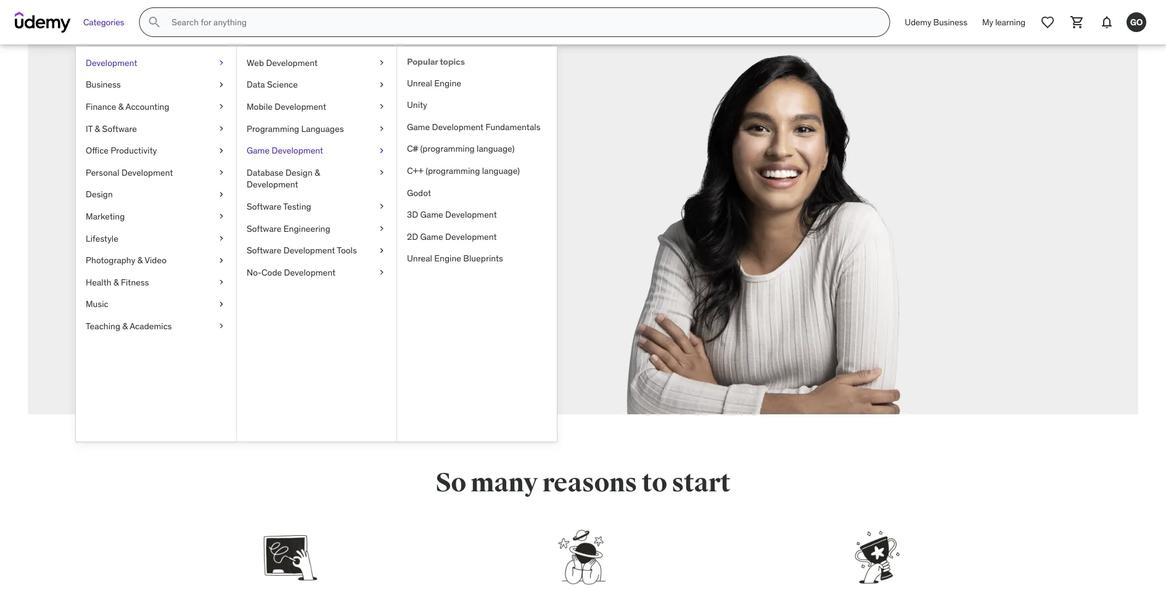Task type: locate. For each thing, give the bounding box(es) containing it.
your
[[299, 247, 322, 262]]

udemy
[[905, 16, 931, 28]]

business right udemy
[[933, 16, 967, 28]]

so many reasons to start
[[436, 467, 730, 499]]

(programming down c# (programming language) on the top left
[[426, 165, 480, 176]]

xsmall image left —
[[216, 254, 226, 266]]

unreal down popular
[[407, 77, 432, 88]]

0 horizontal spatial business
[[86, 79, 121, 90]]

c#
[[407, 143, 418, 154]]

go link
[[1122, 7, 1151, 37]]

marketing link
[[76, 205, 236, 227]]

xsmall image inside 'music' link
[[216, 298, 226, 310]]

health & fitness
[[86, 277, 149, 288]]

xsmall image for mobile development
[[377, 101, 387, 113]]

development down database
[[247, 179, 298, 190]]

xsmall image inside office productivity 'link'
[[216, 145, 226, 157]]

game right the 3d
[[420, 209, 443, 220]]

wishlist image
[[1040, 15, 1055, 30]]

game up database
[[247, 145, 270, 156]]

engineering
[[284, 223, 330, 234]]

blueprints
[[463, 253, 503, 264]]

no-
[[247, 267, 261, 278]]

come
[[209, 154, 294, 193]]

business up finance
[[86, 79, 121, 90]]

0 vertical spatial unreal
[[407, 77, 432, 88]]

udemy business link
[[897, 7, 975, 37]]

development
[[86, 57, 137, 68], [266, 57, 318, 68], [275, 101, 326, 112], [432, 121, 484, 132], [272, 145, 323, 156], [121, 167, 173, 178], [247, 179, 298, 190], [445, 209, 497, 220], [445, 231, 497, 242], [284, 245, 335, 256], [284, 267, 336, 278]]

and
[[325, 230, 344, 245]]

& right health
[[113, 277, 119, 288]]

1 vertical spatial (programming
[[426, 165, 480, 176]]

—
[[236, 247, 246, 262]]

instructor
[[271, 230, 322, 245]]

xsmall image inside teaching & academics link
[[216, 320, 226, 332]]

academics
[[130, 320, 172, 332]]

reasons
[[542, 467, 637, 499]]

& right finance
[[118, 101, 124, 112]]

unreal down 2d
[[407, 253, 432, 264]]

1 vertical spatial engine
[[434, 253, 461, 264]]

productivity
[[111, 145, 157, 156]]

xsmall image
[[377, 79, 387, 91], [216, 101, 226, 113], [216, 123, 226, 135], [377, 123, 387, 135], [377, 201, 387, 213], [216, 210, 226, 222], [377, 222, 387, 235], [216, 232, 226, 244], [216, 254, 226, 266], [377, 266, 387, 278]]

development down your
[[284, 267, 336, 278]]

it & software link
[[76, 118, 236, 140]]

health & fitness link
[[76, 271, 236, 293]]

2 engine from the top
[[434, 253, 461, 264]]

xsmall image for finance & accounting
[[216, 101, 226, 113]]

software
[[102, 123, 137, 134], [247, 201, 281, 212], [247, 223, 281, 234], [247, 245, 281, 256]]

software down software testing
[[247, 223, 281, 234]]

0 vertical spatial business
[[933, 16, 967, 28]]

unreal
[[407, 77, 432, 88], [407, 253, 432, 264]]

notifications image
[[1099, 15, 1114, 30]]

(programming
[[420, 143, 475, 154], [426, 165, 480, 176]]

xsmall image inside the health & fitness 'link'
[[216, 276, 226, 288]]

xsmall image for game development
[[377, 145, 387, 157]]

xsmall image inside finance & accounting link
[[216, 101, 226, 113]]

unreal inside unreal engine blueprints link
[[407, 253, 432, 264]]

design
[[286, 167, 313, 178], [86, 189, 113, 200]]

0 horizontal spatial design
[[86, 189, 113, 200]]

personal development
[[86, 167, 173, 178]]

categories
[[83, 16, 124, 28]]

software up code
[[247, 245, 281, 256]]

learning
[[995, 16, 1025, 28]]

& left video
[[137, 255, 143, 266]]

photography & video link
[[76, 249, 236, 271]]

3d game development
[[407, 209, 497, 220]]

godot link
[[397, 182, 557, 204]]

software development tools link
[[237, 239, 396, 261]]

game down unity
[[407, 121, 430, 132]]

development down 'categories' dropdown button
[[86, 57, 137, 68]]

development up science
[[266, 57, 318, 68]]

office productivity
[[86, 145, 157, 156]]

c++ (programming language)
[[407, 165, 520, 176]]

xsmall image down change
[[377, 266, 387, 278]]

language) down "c# (programming language)" link
[[482, 165, 520, 176]]

xsmall image left the 3d
[[377, 201, 387, 213]]

database design & development
[[247, 167, 320, 190]]

business link
[[76, 74, 236, 96]]

0 vertical spatial engine
[[434, 77, 461, 88]]

teach
[[300, 154, 380, 193]]

software testing
[[247, 201, 311, 212]]

lifestyle
[[86, 233, 118, 244]]

office
[[86, 145, 109, 156]]

0 vertical spatial language)
[[477, 143, 515, 154]]

(programming up c++ (programming language)
[[420, 143, 475, 154]]

engine
[[434, 77, 461, 88], [434, 253, 461, 264]]

teaching
[[86, 320, 120, 332]]

development inside 'link'
[[86, 57, 137, 68]]

xsmall image inside the database design & development link
[[377, 166, 387, 179]]

engine down 2d game development
[[434, 253, 461, 264]]

xsmall image inside lifestyle 'link'
[[216, 232, 226, 244]]

xsmall image left 2d
[[377, 222, 387, 235]]

xsmall image left mobile
[[216, 101, 226, 113]]

xsmall image inside data science "link"
[[377, 79, 387, 91]]

xsmall image up lives
[[216, 232, 226, 244]]

xsmall image inside personal development link
[[216, 166, 226, 179]]

so
[[436, 467, 466, 499]]

xsmall image
[[216, 57, 226, 69], [377, 57, 387, 69], [216, 79, 226, 91], [377, 101, 387, 113], [216, 145, 226, 157], [377, 145, 387, 157], [216, 166, 226, 179], [377, 166, 387, 179], [216, 188, 226, 201], [377, 244, 387, 256], [216, 276, 226, 288], [216, 298, 226, 310], [216, 320, 226, 332]]

development down engineering
[[284, 245, 335, 256]]

game
[[407, 121, 430, 132], [247, 145, 270, 156], [420, 209, 443, 220], [420, 231, 443, 242]]

office productivity link
[[76, 140, 236, 162]]

language)
[[477, 143, 515, 154], [482, 165, 520, 176]]

1 vertical spatial business
[[86, 79, 121, 90]]

2 unreal from the top
[[407, 253, 432, 264]]

udemy business
[[905, 16, 967, 28]]

& inside the database design & development
[[315, 167, 320, 178]]

xsmall image for no-code development
[[377, 266, 387, 278]]

1 vertical spatial design
[[86, 189, 113, 200]]

Search for anything text field
[[169, 12, 875, 33]]

xsmall image for design
[[216, 188, 226, 201]]

xsmall image inside business link
[[216, 79, 226, 91]]

science
[[267, 79, 298, 90]]

xsmall image right languages
[[377, 123, 387, 135]]

software up an
[[247, 201, 281, 212]]

3d
[[407, 209, 418, 220]]

udemy image
[[15, 12, 71, 33]]

web
[[247, 57, 264, 68]]

fundamentals
[[486, 121, 540, 132]]

1 horizontal spatial design
[[286, 167, 313, 178]]

1 engine from the top
[[434, 77, 461, 88]]

xsmall image inside development 'link'
[[216, 57, 226, 69]]

unreal inside unreal engine link
[[407, 77, 432, 88]]

fitness
[[121, 277, 149, 288]]

0 vertical spatial design
[[286, 167, 313, 178]]

1 unreal from the top
[[407, 77, 432, 88]]

finance & accounting
[[86, 101, 169, 112]]

xsmall image for programming languages
[[377, 123, 387, 135]]

xsmall image inside it & software link
[[216, 123, 226, 135]]

marketing
[[86, 211, 125, 222]]

1 vertical spatial language)
[[482, 165, 520, 176]]

software engineering
[[247, 223, 330, 234]]

web development link
[[237, 52, 396, 74]]

& down game development link
[[315, 167, 320, 178]]

topics
[[440, 56, 465, 67]]

xsmall image inside no-code development link
[[377, 266, 387, 278]]

language) for c# (programming language)
[[477, 143, 515, 154]]

xsmall image left programming
[[216, 123, 226, 135]]

design down game development
[[286, 167, 313, 178]]

& for video
[[137, 255, 143, 266]]

& right teaching
[[122, 320, 128, 332]]

shopping cart with 0 items image
[[1070, 15, 1085, 30]]

xsmall image inside marketing link
[[216, 210, 226, 222]]

accounting
[[125, 101, 169, 112]]

come teach with us become an instructor and change lives — including your own
[[209, 154, 386, 262]]

lifestyle link
[[76, 227, 236, 249]]

teaching & academics
[[86, 320, 172, 332]]

xsmall image inside software engineering link
[[377, 222, 387, 235]]

software for software testing
[[247, 201, 281, 212]]

xsmall image inside game development link
[[377, 145, 387, 157]]

unity
[[407, 99, 427, 110]]

xsmall image inside software development tools link
[[377, 244, 387, 256]]

start
[[672, 467, 730, 499]]

xsmall image inside "web development" link
[[377, 57, 387, 69]]

xsmall image inside software testing link
[[377, 201, 387, 213]]

design down personal
[[86, 189, 113, 200]]

many
[[471, 467, 538, 499]]

xsmall image for it & software
[[216, 123, 226, 135]]

0 vertical spatial (programming
[[420, 143, 475, 154]]

game development fundamentals link
[[397, 116, 557, 138]]

engine down the topics
[[434, 77, 461, 88]]

xsmall image left unreal engine
[[377, 79, 387, 91]]

language) down fundamentals
[[477, 143, 515, 154]]

xsmall image inside photography & video link
[[216, 254, 226, 266]]

1 vertical spatial unreal
[[407, 253, 432, 264]]

xsmall image inside design link
[[216, 188, 226, 201]]

2d game development link
[[397, 226, 557, 248]]

xsmall image inside programming languages link
[[377, 123, 387, 135]]

xsmall image inside mobile development link
[[377, 101, 387, 113]]

programming languages link
[[237, 118, 396, 140]]

2d game development
[[407, 231, 497, 242]]

submit search image
[[147, 15, 162, 30]]

& right the it
[[95, 123, 100, 134]]

& inside 'link'
[[113, 277, 119, 288]]

xsmall image up become
[[216, 210, 226, 222]]

finance & accounting link
[[76, 96, 236, 118]]

game development link
[[237, 140, 396, 162]]



Task type: vqa. For each thing, say whether or not it's contained in the screenshot.
$24.99 $149.99
no



Task type: describe. For each thing, give the bounding box(es) containing it.
godot
[[407, 187, 431, 198]]

development down programming languages on the left top of page
[[272, 145, 323, 156]]

popular topics
[[407, 56, 465, 67]]

photography
[[86, 255, 135, 266]]

(programming for c#
[[420, 143, 475, 154]]

tools
[[337, 245, 357, 256]]

data
[[247, 79, 265, 90]]

development up c# (programming language) on the top left
[[432, 121, 484, 132]]

unreal engine blueprints
[[407, 253, 503, 264]]

with
[[209, 188, 275, 227]]

popular
[[407, 56, 438, 67]]

language) for c++ (programming language)
[[482, 165, 520, 176]]

database
[[247, 167, 283, 178]]

xsmall image for photography & video
[[216, 254, 226, 266]]

lives
[[209, 247, 233, 262]]

software development tools
[[247, 245, 357, 256]]

development up programming languages on the left top of page
[[275, 101, 326, 112]]

game development fundamentals
[[407, 121, 540, 132]]

c++
[[407, 165, 424, 176]]

& for accounting
[[118, 101, 124, 112]]

languages
[[301, 123, 344, 134]]

2d
[[407, 231, 418, 242]]

us
[[280, 188, 314, 227]]

engine for unreal engine blueprints
[[434, 253, 461, 264]]

xsmall image for health & fitness
[[216, 276, 226, 288]]

1 horizontal spatial business
[[933, 16, 967, 28]]

software engineering link
[[237, 218, 396, 239]]

data science link
[[237, 74, 396, 96]]

(programming for c++
[[426, 165, 480, 176]]

unreal for unreal engine blueprints
[[407, 253, 432, 264]]

it
[[86, 123, 93, 134]]

go
[[1130, 16, 1143, 28]]

game development
[[247, 145, 323, 156]]

game development element
[[396, 47, 557, 442]]

code
[[261, 267, 282, 278]]

programming languages
[[247, 123, 344, 134]]

own
[[324, 247, 346, 262]]

music link
[[76, 293, 236, 315]]

categories button
[[76, 7, 132, 37]]

software for software development tools
[[247, 245, 281, 256]]

personal development link
[[76, 162, 236, 183]]

xsmall image for data science
[[377, 79, 387, 91]]

xsmall image for software testing
[[377, 201, 387, 213]]

photography & video
[[86, 255, 166, 266]]

my
[[982, 16, 993, 28]]

& for software
[[95, 123, 100, 134]]

unreal for unreal engine
[[407, 77, 432, 88]]

finance
[[86, 101, 116, 112]]

xsmall image for music
[[216, 298, 226, 310]]

database design & development link
[[237, 162, 396, 196]]

xsmall image for teaching & academics
[[216, 320, 226, 332]]

xsmall image for marketing
[[216, 210, 226, 222]]

including
[[248, 247, 296, 262]]

software up office productivity
[[102, 123, 137, 134]]

unreal engine
[[407, 77, 461, 88]]

development inside the database design & development
[[247, 179, 298, 190]]

an
[[256, 230, 268, 245]]

no-code development
[[247, 267, 336, 278]]

xsmall image for database design & development
[[377, 166, 387, 179]]

game right 2d
[[420, 231, 443, 242]]

development down 3d game development link
[[445, 231, 497, 242]]

c# (programming language)
[[407, 143, 515, 154]]

xsmall image for development
[[216, 57, 226, 69]]

xsmall image for software development tools
[[377, 244, 387, 256]]

xsmall image for office productivity
[[216, 145, 226, 157]]

it & software
[[86, 123, 137, 134]]

engine for unreal engine
[[434, 77, 461, 88]]

mobile development
[[247, 101, 326, 112]]

xsmall image for software engineering
[[377, 222, 387, 235]]

unreal engine link
[[397, 72, 557, 94]]

teaching & academics link
[[76, 315, 236, 337]]

my learning link
[[975, 7, 1033, 37]]

c++ (programming language) link
[[397, 160, 557, 182]]

xsmall image for web development
[[377, 57, 387, 69]]

design link
[[76, 183, 236, 205]]

3d game development link
[[397, 204, 557, 226]]

xsmall image for business
[[216, 79, 226, 91]]

mobile
[[247, 101, 273, 112]]

change
[[347, 230, 386, 245]]

xsmall image for lifestyle
[[216, 232, 226, 244]]

data science
[[247, 79, 298, 90]]

become
[[209, 230, 253, 245]]

development down godot link
[[445, 209, 497, 220]]

software for software engineering
[[247, 223, 281, 234]]

no-code development link
[[237, 261, 396, 283]]

programming
[[247, 123, 299, 134]]

health
[[86, 277, 111, 288]]

design inside the database design & development
[[286, 167, 313, 178]]

xsmall image for personal development
[[216, 166, 226, 179]]

& for fitness
[[113, 277, 119, 288]]

development link
[[76, 52, 236, 74]]

development down office productivity 'link' at the left of the page
[[121, 167, 173, 178]]

music
[[86, 298, 108, 310]]

video
[[145, 255, 166, 266]]

& for academics
[[122, 320, 128, 332]]

my learning
[[982, 16, 1025, 28]]



